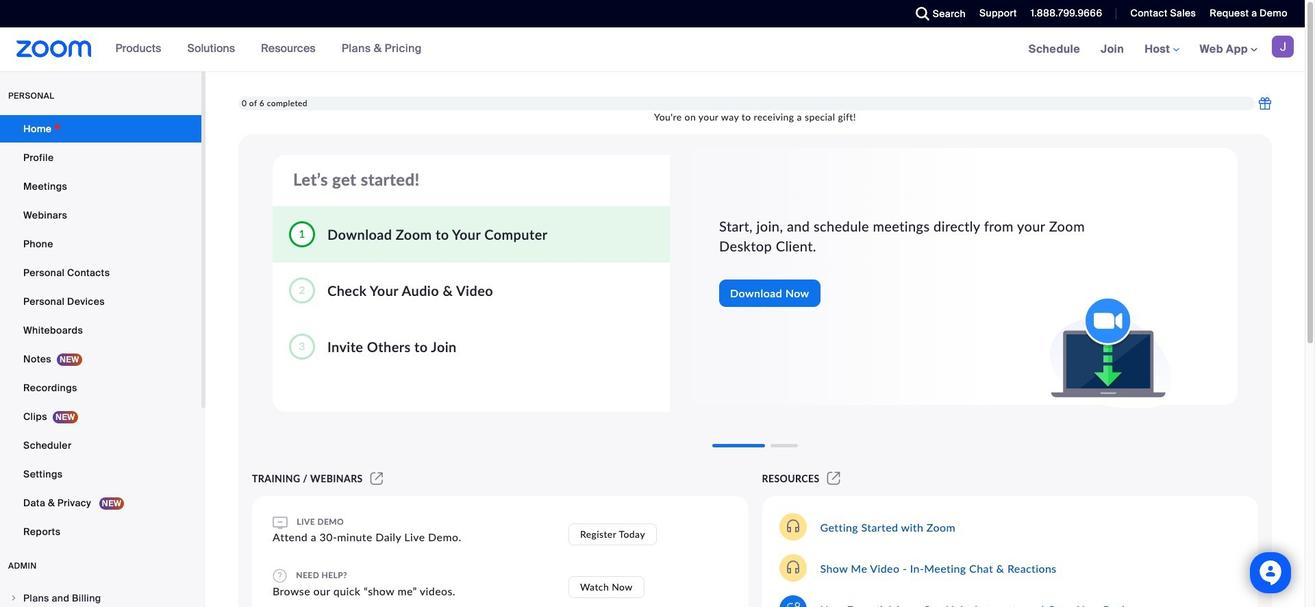 Task type: vqa. For each thing, say whether or not it's contained in the screenshot.
the leftmost The Window New image
yes



Task type: describe. For each thing, give the bounding box(es) containing it.
profile picture image
[[1273, 36, 1295, 58]]

1 window new image from the left
[[369, 473, 385, 485]]

zoom logo image
[[16, 40, 92, 58]]



Task type: locate. For each thing, give the bounding box(es) containing it.
0 horizontal spatial window new image
[[369, 473, 385, 485]]

personal menu menu
[[0, 115, 201, 547]]

banner
[[0, 27, 1306, 72]]

meetings navigation
[[1019, 27, 1306, 72]]

right image
[[10, 594, 18, 602]]

1 horizontal spatial window new image
[[826, 473, 843, 485]]

window new image
[[369, 473, 385, 485], [826, 473, 843, 485]]

menu item
[[0, 585, 201, 607]]

2 window new image from the left
[[826, 473, 843, 485]]

product information navigation
[[105, 27, 432, 71]]



